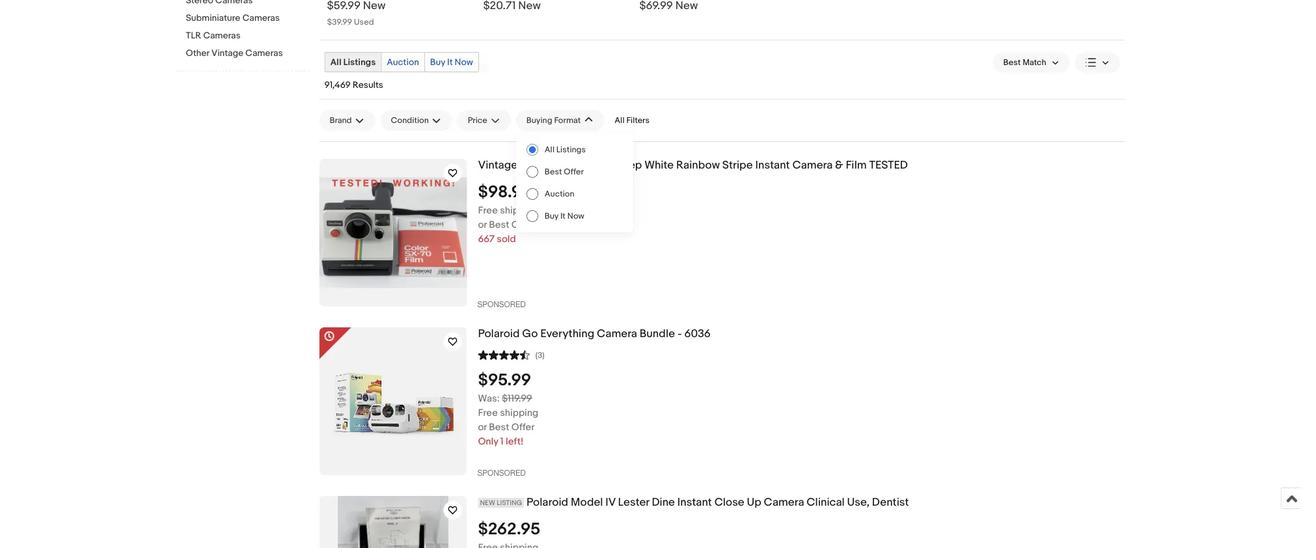 Task type: vqa. For each thing, say whether or not it's contained in the screenshot.
material dropdown button
no



Task type: describe. For each thing, give the bounding box(es) containing it.
offer inside $95.99 was: $119.99 free shipping or best offer only 1 left!
[[512, 421, 535, 433]]

results
[[353, 80, 384, 91]]

new listing polaroid model iv lester dine instant close up camera clinical use, dentist
[[480, 496, 910, 510]]

1 vertical spatial all listings
[[545, 145, 586, 155]]

tap to watch item - vintage polaroid sx-70 onestep white rainbow stripe instant camera & film tested image
[[444, 164, 462, 182]]

bundle
[[640, 327, 675, 341]]

polaroid go everything camera bundle - 6036 link
[[478, 327, 1126, 341]]

2 vertical spatial polaroid
[[527, 496, 569, 510]]

onestep
[[597, 159, 642, 172]]

format
[[555, 115, 581, 126]]

1 vertical spatial vintage
[[478, 159, 518, 172]]

use,
[[848, 496, 870, 510]]

1 vertical spatial instant
[[678, 496, 712, 510]]

-
[[678, 327, 682, 341]]

0 vertical spatial buy it now link
[[425, 53, 479, 72]]

go
[[523, 327, 538, 341]]

best inside 'link'
[[545, 167, 562, 177]]

or inside $95.99 was: $119.99 free shipping or best offer only 1 left!
[[478, 421, 487, 433]]

vintage polaroid sx-70 onestep white rainbow stripe instant camera & film tested image
[[319, 177, 467, 288]]

model
[[571, 496, 603, 510]]

(3)
[[536, 351, 545, 361]]

1 horizontal spatial listings
[[557, 145, 586, 155]]

0 vertical spatial auction
[[387, 57, 419, 68]]

all filters
[[615, 115, 650, 125]]

1 horizontal spatial all listings link
[[516, 139, 634, 161]]

1
[[501, 436, 504, 447]]

tap to watch item - polaroid model iv lester dine instant close up camera clinical use, dentist image
[[444, 502, 462, 520]]

polaroid go everything camera bundle - 6036 image
[[319, 328, 467, 475]]

$95.99
[[478, 370, 532, 391]]

4.5 out of 5 stars image
[[478, 349, 531, 361]]

other vintage cameras link
[[186, 48, 310, 60]]

&
[[836, 159, 844, 172]]

91,469
[[325, 80, 351, 91]]

$39.99
[[327, 17, 352, 27]]

0 horizontal spatial all listings
[[331, 57, 376, 68]]

1 vertical spatial auction
[[545, 189, 575, 199]]

0 vertical spatial polaroid
[[520, 159, 562, 172]]

close
[[715, 496, 745, 510]]

2 vertical spatial camera
[[764, 496, 805, 510]]

buying format button
[[516, 110, 605, 131]]

1 vertical spatial polaroid
[[478, 327, 520, 341]]

1 horizontal spatial auction link
[[516, 183, 634, 205]]

only
[[478, 436, 499, 447]]

vintage polaroid sx-70 onestep white rainbow stripe instant camera & film tested
[[478, 159, 909, 172]]

polaroid model iv lester dine instant close up camera clinical use, dentist image
[[338, 496, 449, 548]]

dine
[[652, 496, 675, 510]]

filters
[[627, 115, 650, 125]]

polaroid go everything camera bundle - 6036
[[478, 327, 711, 341]]

all filters button
[[610, 110, 655, 131]]

0 horizontal spatial buy
[[430, 57, 445, 68]]

subminiature cameras link
[[186, 13, 310, 25]]

free inside $95.99 was: $119.99 free shipping or best offer only 1 left!
[[478, 407, 498, 419]]

1 vertical spatial buy it now link
[[516, 205, 634, 227]]

tlr
[[186, 30, 201, 41]]

667
[[478, 233, 495, 245]]



Task type: locate. For each thing, give the bounding box(es) containing it.
polaroid left sx-
[[520, 159, 562, 172]]

sponsored for polaroid
[[478, 468, 526, 477]]

0 vertical spatial all
[[331, 57, 342, 68]]

listing
[[497, 499, 522, 507]]

best up sold on the top of page
[[489, 219, 510, 230]]

cameras
[[243, 13, 280, 24], [203, 30, 241, 41], [246, 48, 283, 59]]

polaroid right listing
[[527, 496, 569, 510]]

0 vertical spatial auction link
[[382, 53, 425, 72]]

2 vertical spatial offer
[[512, 421, 535, 433]]

new
[[480, 499, 496, 507]]

sponsored for vintage
[[478, 299, 526, 309]]

0 horizontal spatial now
[[455, 57, 473, 68]]

0 vertical spatial it
[[447, 57, 453, 68]]

0 vertical spatial sponsored
[[478, 299, 526, 309]]

everything
[[541, 327, 595, 341]]

white
[[645, 159, 674, 172]]

0 horizontal spatial vintage
[[212, 48, 244, 59]]

free down $98.99
[[478, 204, 498, 216]]

all listings link
[[325, 53, 381, 72], [516, 139, 634, 161]]

or up only
[[478, 421, 487, 433]]

auction
[[387, 57, 419, 68], [545, 189, 575, 199]]

camera left bundle
[[597, 327, 638, 341]]

now
[[455, 57, 473, 68], [568, 211, 585, 221]]

auction link up results
[[382, 53, 425, 72]]

vintage
[[212, 48, 244, 59], [478, 159, 518, 172]]

sold
[[497, 233, 516, 245]]

2 horizontal spatial all
[[615, 115, 625, 125]]

camera inside polaroid go everything camera bundle - 6036 link
[[597, 327, 638, 341]]

70
[[582, 159, 595, 172]]

1 vertical spatial it
[[561, 211, 566, 221]]

other
[[186, 48, 209, 59]]

1 vertical spatial now
[[568, 211, 585, 221]]

1 horizontal spatial vintage
[[478, 159, 518, 172]]

tested
[[870, 159, 909, 172]]

vintage inside subminiature cameras tlr cameras other vintage cameras
[[212, 48, 244, 59]]

all left filters
[[615, 115, 625, 125]]

0 vertical spatial offer
[[564, 167, 584, 177]]

0 vertical spatial vintage
[[212, 48, 244, 59]]

1 vertical spatial or
[[478, 421, 487, 433]]

sx-
[[565, 159, 582, 172]]

1 horizontal spatial it
[[561, 211, 566, 221]]

1 horizontal spatial buy it now
[[545, 211, 585, 221]]

0 vertical spatial best
[[545, 167, 562, 177]]

0 horizontal spatial instant
[[678, 496, 712, 510]]

1 vertical spatial buy
[[545, 211, 559, 221]]

instant
[[756, 159, 790, 172], [678, 496, 712, 510]]

$98.99 free shipping or best offer 667 sold
[[478, 182, 539, 245]]

left!
[[506, 436, 524, 447]]

1 sponsored from the top
[[478, 299, 526, 309]]

1 horizontal spatial all listings
[[545, 145, 586, 155]]

buy it now
[[430, 57, 473, 68], [545, 211, 585, 221]]

1 vertical spatial camera
[[597, 327, 638, 341]]

1 vertical spatial best
[[489, 219, 510, 230]]

sponsored down 1
[[478, 468, 526, 477]]

1 vertical spatial buy it now
[[545, 211, 585, 221]]

buy it now link
[[425, 53, 479, 72], [516, 205, 634, 227]]

0 vertical spatial free
[[478, 204, 498, 216]]

1 shipping from the top
[[500, 204, 539, 216]]

$262.95
[[478, 520, 541, 540]]

all inside all filters button
[[615, 115, 625, 125]]

offer left onestep
[[564, 167, 584, 177]]

listings up sx-
[[557, 145, 586, 155]]

best offer link
[[516, 161, 634, 183]]

camera
[[793, 159, 833, 172], [597, 327, 638, 341], [764, 496, 805, 510]]

1 vertical spatial listings
[[557, 145, 586, 155]]

dentist
[[873, 496, 910, 510]]

subminiature cameras tlr cameras other vintage cameras
[[186, 13, 283, 59]]

all listings link up 91,469 results
[[325, 53, 381, 72]]

2 free from the top
[[478, 407, 498, 419]]

film
[[846, 159, 867, 172]]

0 horizontal spatial buy it now link
[[425, 53, 479, 72]]

used
[[354, 17, 374, 27]]

best left sx-
[[545, 167, 562, 177]]

cameras down subminiature in the left of the page
[[203, 30, 241, 41]]

all
[[331, 57, 342, 68], [615, 115, 625, 125], [545, 145, 555, 155]]

shipping inside $95.99 was: $119.99 free shipping or best offer only 1 left!
[[500, 407, 539, 419]]

0 vertical spatial cameras
[[243, 13, 280, 24]]

auction link down best offer
[[516, 183, 634, 205]]

or inside the $98.99 free shipping or best offer 667 sold
[[478, 219, 487, 230]]

2 or from the top
[[478, 421, 487, 433]]

polaroid up 4.5 out of 5 stars image
[[478, 327, 520, 341]]

0 horizontal spatial all listings link
[[325, 53, 381, 72]]

0 vertical spatial all listings
[[331, 57, 376, 68]]

0 horizontal spatial it
[[447, 57, 453, 68]]

0 vertical spatial or
[[478, 219, 487, 230]]

instant right the dine
[[678, 496, 712, 510]]

shipping
[[500, 204, 539, 216], [500, 407, 539, 419]]

0 horizontal spatial listings
[[344, 57, 376, 68]]

offer inside 'link'
[[564, 167, 584, 177]]

1 horizontal spatial buy
[[545, 211, 559, 221]]

buy
[[430, 57, 445, 68], [545, 211, 559, 221]]

rainbow
[[677, 159, 720, 172]]

1 horizontal spatial all
[[545, 145, 555, 155]]

best offer
[[545, 167, 584, 177]]

was:
[[478, 393, 500, 404]]

all listings
[[331, 57, 376, 68], [545, 145, 586, 155]]

buying format
[[527, 115, 581, 126]]

best up 1
[[489, 421, 510, 433]]

$98.99
[[478, 182, 532, 202]]

up
[[747, 496, 762, 510]]

all for all listings link to the top
[[331, 57, 342, 68]]

or up 667 on the left top
[[478, 219, 487, 230]]

2 shipping from the top
[[500, 407, 539, 419]]

(3) link
[[478, 349, 545, 361]]

1 or from the top
[[478, 219, 487, 230]]

camera left &
[[793, 159, 833, 172]]

1 vertical spatial auction link
[[516, 183, 634, 205]]

1 vertical spatial free
[[478, 407, 498, 419]]

vintage up $98.99
[[478, 159, 518, 172]]

best
[[545, 167, 562, 177], [489, 219, 510, 230], [489, 421, 510, 433]]

0 horizontal spatial auction
[[387, 57, 419, 68]]

listings up 91,469 results
[[344, 57, 376, 68]]

2 vertical spatial best
[[489, 421, 510, 433]]

0 vertical spatial instant
[[756, 159, 790, 172]]

buying
[[527, 115, 553, 126]]

stripe
[[723, 159, 753, 172]]

all up 91,469
[[331, 57, 342, 68]]

0 vertical spatial listings
[[344, 57, 376, 68]]

2 vertical spatial all
[[545, 145, 555, 155]]

best inside the $98.99 free shipping or best offer 667 sold
[[489, 219, 510, 230]]

1 horizontal spatial auction
[[545, 189, 575, 199]]

all listings up sx-
[[545, 145, 586, 155]]

offer inside the $98.99 free shipping or best offer 667 sold
[[512, 219, 535, 230]]

camera right up
[[764, 496, 805, 510]]

0 vertical spatial buy
[[430, 57, 445, 68]]

tap to watch item - polaroid go everything camera bundle - 6036 image
[[444, 333, 462, 351]]

shipping down $98.99
[[500, 204, 539, 216]]

free
[[478, 204, 498, 216], [478, 407, 498, 419]]

all up best offer
[[545, 145, 555, 155]]

iv
[[606, 496, 616, 510]]

shipping down $119.99
[[500, 407, 539, 419]]

listings
[[344, 57, 376, 68], [557, 145, 586, 155]]

1 vertical spatial shipping
[[500, 407, 539, 419]]

2 sponsored from the top
[[478, 468, 526, 477]]

0 horizontal spatial all
[[331, 57, 342, 68]]

1 vertical spatial sponsored
[[478, 468, 526, 477]]

0 vertical spatial buy it now
[[430, 57, 473, 68]]

free down "was:" at left bottom
[[478, 407, 498, 419]]

clinical
[[807, 496, 845, 510]]

2 vertical spatial cameras
[[246, 48, 283, 59]]

best inside $95.99 was: $119.99 free shipping or best offer only 1 left!
[[489, 421, 510, 433]]

polaroid
[[520, 159, 562, 172], [478, 327, 520, 341], [527, 496, 569, 510]]

instant inside vintage polaroid sx-70 onestep white rainbow stripe instant camera & film tested link
[[756, 159, 790, 172]]

0 horizontal spatial auction link
[[382, 53, 425, 72]]

offer up left!
[[512, 421, 535, 433]]

1 vertical spatial all listings link
[[516, 139, 634, 161]]

0 vertical spatial now
[[455, 57, 473, 68]]

1 vertical spatial all
[[615, 115, 625, 125]]

it
[[447, 57, 453, 68], [561, 211, 566, 221]]

0 vertical spatial all listings link
[[325, 53, 381, 72]]

auction link
[[382, 53, 425, 72], [516, 183, 634, 205]]

cameras down tlr cameras link
[[246, 48, 283, 59]]

or
[[478, 219, 487, 230], [478, 421, 487, 433]]

vintage polaroid sx-70 onestep white rainbow stripe instant camera & film tested link
[[478, 159, 1126, 172]]

sponsored up go
[[478, 299, 526, 309]]

free inside the $98.99 free shipping or best offer 667 sold
[[478, 204, 498, 216]]

0 vertical spatial shipping
[[500, 204, 539, 216]]

sponsored
[[478, 299, 526, 309], [478, 468, 526, 477]]

91,469 results
[[325, 80, 384, 91]]

1 horizontal spatial instant
[[756, 159, 790, 172]]

0 horizontal spatial buy it now
[[430, 57, 473, 68]]

$95.99 was: $119.99 free shipping or best offer only 1 left!
[[478, 370, 539, 447]]

shipping inside the $98.99 free shipping or best offer 667 sold
[[500, 204, 539, 216]]

1 vertical spatial cameras
[[203, 30, 241, 41]]

all listings link up best offer
[[516, 139, 634, 161]]

offer
[[564, 167, 584, 177], [512, 219, 535, 230], [512, 421, 535, 433]]

instant right "stripe" on the top right
[[756, 159, 790, 172]]

subminiature
[[186, 13, 241, 24]]

all listings up 91,469 results
[[331, 57, 376, 68]]

cameras up tlr cameras link
[[243, 13, 280, 24]]

vintage down tlr cameras link
[[212, 48, 244, 59]]

6036
[[685, 327, 711, 341]]

offer up sold on the top of page
[[512, 219, 535, 230]]

1 vertical spatial offer
[[512, 219, 535, 230]]

$119.99
[[502, 393, 533, 404]]

1 horizontal spatial buy it now link
[[516, 205, 634, 227]]

camera inside vintage polaroid sx-70 onestep white rainbow stripe instant camera & film tested link
[[793, 159, 833, 172]]

0 vertical spatial camera
[[793, 159, 833, 172]]

$39.99 used
[[327, 17, 374, 27]]

all for all filters button
[[615, 115, 625, 125]]

1 free from the top
[[478, 204, 498, 216]]

tlr cameras link
[[186, 30, 310, 43]]

lester
[[618, 496, 650, 510]]

1 horizontal spatial now
[[568, 211, 585, 221]]



